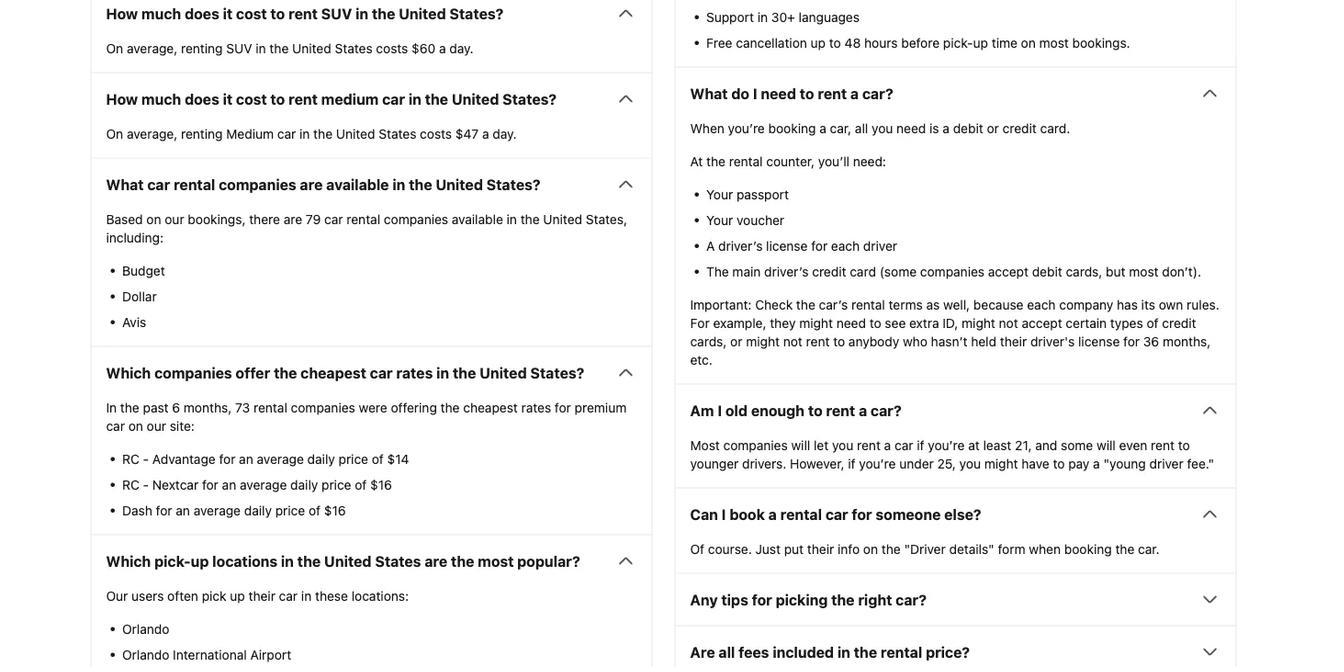 Task type: locate. For each thing, give the bounding box(es) containing it.
booking right when
[[1065, 541, 1112, 556]]

am i old enough to rent a car?
[[691, 401, 902, 419]]

does inside how much does it cost to rent suv in the united states? dropdown button
[[185, 4, 219, 22]]

might down least
[[985, 456, 1019, 471]]

cards, left but
[[1066, 264, 1103, 279]]

rent right let
[[857, 437, 881, 452]]

rent up let
[[826, 401, 856, 419]]

2 horizontal spatial an
[[239, 451, 253, 466]]

2 on from the top
[[106, 126, 123, 141]]

any tips for picking the right car? button
[[691, 588, 1222, 610]]

0 horizontal spatial you're
[[728, 120, 765, 135]]

or down example,
[[731, 333, 743, 349]]

debit right the is at the top
[[954, 120, 984, 135]]

passport
[[737, 186, 789, 201]]

rent inside the important: check the car's rental terms as well, because each company has its own rules. for example, they might need to see extra id, might not accept certain types of credit cards, or might not rent to anybody who hasn't held their driver's license for 36 months, etc.
[[806, 333, 830, 349]]

car up including:
[[147, 175, 170, 193]]

0 horizontal spatial you
[[832, 437, 854, 452]]

1 horizontal spatial driver
[[1150, 456, 1184, 471]]

pick- inside dropdown button
[[154, 552, 191, 570]]

states for costs
[[335, 40, 373, 55]]

1 vertical spatial orlando
[[122, 647, 169, 662]]

1 vertical spatial their
[[808, 541, 835, 556]]

0 horizontal spatial need
[[761, 84, 797, 102]]

1 average, from the top
[[127, 40, 178, 55]]

0 vertical spatial $16
[[370, 477, 392, 492]]

up
[[811, 35, 826, 50], [974, 35, 989, 50], [191, 552, 209, 570], [230, 588, 245, 603]]

its
[[1142, 297, 1156, 312]]

2 vertical spatial car?
[[896, 591, 927, 608]]

2 which from the top
[[106, 552, 151, 570]]

to up anybody
[[870, 315, 882, 330]]

- left advantage
[[143, 451, 149, 466]]

1 rc from the top
[[122, 451, 140, 466]]

0 horizontal spatial an
[[176, 502, 190, 518]]

which up in
[[106, 364, 151, 381]]

states up locations:
[[375, 552, 421, 570]]

avis
[[122, 314, 146, 329]]

costs left '$60'
[[376, 40, 408, 55]]

1 horizontal spatial you
[[872, 120, 893, 135]]

0 vertical spatial i
[[753, 84, 758, 102]]

much
[[142, 4, 181, 22], [142, 90, 181, 107]]

cost for suv
[[236, 4, 267, 22]]

often
[[167, 588, 198, 603]]

pick- right before
[[944, 35, 974, 50]]

0 vertical spatial renting
[[181, 40, 223, 55]]

states? inside dropdown button
[[503, 90, 557, 107]]

(some
[[880, 264, 917, 279]]

if right however,
[[848, 456, 856, 471]]

much inside how much does it cost to rent suv in the united states? dropdown button
[[142, 4, 181, 22]]

license
[[766, 238, 808, 253], [1079, 333, 1120, 349]]

1 vertical spatial your
[[707, 212, 733, 227]]

most right but
[[1130, 264, 1159, 279]]

pick
[[202, 588, 227, 603]]

suv down how much does it cost to rent suv in the united states?
[[226, 40, 252, 55]]

states,
[[586, 211, 628, 226]]

i
[[753, 84, 758, 102], [718, 401, 722, 419], [722, 505, 726, 523]]

0 horizontal spatial all
[[719, 643, 735, 660]]

license down voucher
[[766, 238, 808, 253]]

or inside the important: check the car's rental terms as well, because each company has its own rules. for example, they might need to see extra id, might not accept certain types of credit cards, or might not rent to anybody who hasn't held their driver's license for 36 months, etc.
[[731, 333, 743, 349]]

0 horizontal spatial what
[[106, 175, 144, 193]]

most
[[1040, 35, 1069, 50], [1130, 264, 1159, 279], [478, 552, 514, 570]]

0 vertical spatial how
[[106, 4, 138, 22]]

to
[[271, 4, 285, 22], [830, 35, 842, 50], [800, 84, 815, 102], [271, 90, 285, 107], [870, 315, 882, 330], [834, 333, 845, 349], [808, 401, 823, 419], [1179, 437, 1191, 452], [1053, 456, 1065, 471]]

how inside dropdown button
[[106, 4, 138, 22]]

and
[[1036, 437, 1058, 452]]

including:
[[106, 230, 164, 245]]

under
[[900, 456, 934, 471]]

when
[[1029, 541, 1061, 556]]

car.
[[1139, 541, 1160, 556]]

medium
[[226, 126, 274, 141]]

1 vertical spatial -
[[143, 477, 149, 492]]

1 horizontal spatial will
[[1097, 437, 1116, 452]]

their inside the important: check the car's rental terms as well, because each company has its own rules. for example, they might need to see extra id, might not accept certain types of credit cards, or might not rent to anybody who hasn't held their driver's license for 36 months, etc.
[[1000, 333, 1027, 349]]

daily down rc - nextcar for an average daily price of $16
[[244, 502, 272, 518]]

for inside in the past 6 months, 73 rental companies were offering the cheapest rates for premium car on our site:
[[555, 400, 571, 415]]

to up medium
[[271, 90, 285, 107]]

most left bookings.
[[1040, 35, 1069, 50]]

average for advantage
[[257, 451, 304, 466]]

2 horizontal spatial their
[[1000, 333, 1027, 349]]

of
[[1147, 315, 1159, 330], [372, 451, 384, 466], [355, 477, 367, 492], [309, 502, 321, 518]]

accept inside the important: check the car's rental terms as well, because each company has its own rules. for example, they might need to see extra id, might not accept certain types of credit cards, or might not rent to anybody who hasn't held their driver's license for 36 months, etc.
[[1022, 315, 1063, 330]]

credit down the own
[[1163, 315, 1197, 330]]

if up under
[[917, 437, 925, 452]]

an for nextcar
[[222, 477, 236, 492]]

are inside based on our bookings, there are 79 car rental companies available in the united states, including:
[[284, 211, 302, 226]]

2 your from the top
[[707, 212, 733, 227]]

0 horizontal spatial license
[[766, 238, 808, 253]]

rc
[[122, 451, 140, 466], [122, 477, 140, 492]]

available up based on our bookings, there are 79 car rental companies available in the united states, including:
[[326, 175, 389, 193]]

their
[[1000, 333, 1027, 349], [808, 541, 835, 556], [249, 588, 276, 603]]

1 vertical spatial renting
[[181, 126, 223, 141]]

1 vertical spatial cards,
[[691, 333, 727, 349]]

2 vertical spatial credit
[[1163, 315, 1197, 330]]

car? up under
[[871, 401, 902, 419]]

are all fees included in the rental price? button
[[691, 641, 1222, 663]]

what car rental companies are available in the united states? button
[[106, 173, 637, 195]]

it for suv
[[223, 4, 233, 22]]

0 vertical spatial or
[[987, 120, 1000, 135]]

on inside based on our bookings, there are 79 car rental companies available in the united states, including:
[[146, 211, 161, 226]]

need left the is at the top
[[897, 120, 927, 135]]

0 vertical spatial what
[[691, 84, 728, 102]]

on right info
[[864, 541, 878, 556]]

$60
[[412, 40, 436, 55]]

car? inside the any tips for picking the right car? dropdown button
[[896, 591, 927, 608]]

at
[[969, 437, 980, 452]]

it inside dropdown button
[[223, 4, 233, 22]]

cards,
[[1066, 264, 1103, 279], [691, 333, 727, 349]]

up up pick
[[191, 552, 209, 570]]

orlando for orlando
[[122, 621, 169, 636]]

1 vertical spatial most
[[1130, 264, 1159, 279]]

on for how much does it cost to rent suv in the united states?
[[106, 40, 123, 55]]

1 vertical spatial average
[[240, 477, 287, 492]]

2 horizontal spatial you're
[[928, 437, 965, 452]]

2 vertical spatial price
[[275, 502, 305, 518]]

0 vertical spatial it
[[223, 4, 233, 22]]

0 horizontal spatial or
[[731, 333, 743, 349]]

1 vertical spatial which
[[106, 552, 151, 570]]

1 vertical spatial does
[[185, 90, 219, 107]]

2 vertical spatial states
[[375, 552, 421, 570]]

1 horizontal spatial pick-
[[944, 35, 974, 50]]

1 vertical spatial are
[[284, 211, 302, 226]]

price
[[339, 451, 369, 466], [322, 477, 351, 492], [275, 502, 305, 518]]

rates
[[396, 364, 433, 381], [521, 400, 551, 415]]

cost inside dropdown button
[[236, 4, 267, 22]]

what for what do i need to rent a car?
[[691, 84, 728, 102]]

just
[[756, 541, 781, 556]]

do
[[732, 84, 750, 102]]

each up card on the top right of the page
[[832, 238, 860, 253]]

2 much from the top
[[142, 90, 181, 107]]

states
[[335, 40, 373, 55], [379, 126, 417, 141], [375, 552, 421, 570]]

1 does from the top
[[185, 4, 219, 22]]

car inside in the past 6 months, 73 rental companies were offering the cheapest rates for premium car on our site:
[[106, 418, 125, 433]]

rent right even
[[1151, 437, 1175, 452]]

rent up car,
[[818, 84, 847, 102]]

1 vertical spatial you
[[832, 437, 854, 452]]

a up car,
[[851, 84, 859, 102]]

on up including:
[[146, 211, 161, 226]]

driver left fee."
[[1150, 456, 1184, 471]]

younger
[[691, 456, 739, 471]]

what inside dropdown button
[[106, 175, 144, 193]]

0 horizontal spatial will
[[792, 437, 811, 452]]

car inside 'dropdown button'
[[370, 364, 393, 381]]

rental down what car rental companies are available in the united states? dropdown button
[[347, 211, 381, 226]]

companies inside 'dropdown button'
[[154, 364, 232, 381]]

1 vertical spatial states
[[379, 126, 417, 141]]

car right 79
[[324, 211, 343, 226]]

rental inside the important: check the car's rental terms as well, because each company has its own rules. for example, they might need to see extra id, might not accept certain types of credit cards, or might not rent to anybody who hasn't held their driver's license for 36 months, etc.
[[852, 297, 886, 312]]

renting for how much does it cost to rent medium car in the united states?
[[181, 126, 223, 141]]

does inside how much does it cost to rent medium car in the united states? dropdown button
[[185, 90, 219, 107]]

cost up medium
[[236, 90, 267, 107]]

states?
[[450, 4, 504, 22], [503, 90, 557, 107], [487, 175, 541, 193], [531, 364, 585, 381]]

how for how much does it cost to rent medium car in the united states?
[[106, 90, 138, 107]]

credit
[[1003, 120, 1037, 135], [813, 264, 847, 279], [1163, 315, 1197, 330]]

you're down do
[[728, 120, 765, 135]]

months, right 36
[[1163, 333, 1211, 349]]

0 horizontal spatial most
[[478, 552, 514, 570]]

0 vertical spatial credit
[[1003, 120, 1037, 135]]

much for how much does it cost to rent suv in the united states?
[[142, 4, 181, 22]]

2 renting from the top
[[181, 126, 223, 141]]

1 vertical spatial i
[[718, 401, 722, 419]]

which inside dropdown button
[[106, 552, 151, 570]]

2 orlando from the top
[[122, 647, 169, 662]]

i right can on the right bottom
[[722, 505, 726, 523]]

renting for how much does it cost to rent suv in the united states?
[[181, 40, 223, 55]]

need inside the important: check the car's rental terms as well, because each company has its own rules. for example, they might need to see extra id, might not accept certain types of credit cards, or might not rent to anybody who hasn't held their driver's license for 36 months, etc.
[[837, 315, 866, 330]]

bookings,
[[188, 211, 246, 226]]

to down cancellation
[[800, 84, 815, 102]]

1 which from the top
[[106, 364, 151, 381]]

car right 'medium'
[[382, 90, 405, 107]]

of down in the past 6 months, 73 rental companies were offering the cheapest rates for premium car on our site: on the left of the page
[[355, 477, 367, 492]]

will left let
[[792, 437, 811, 452]]

0 vertical spatial their
[[1000, 333, 1027, 349]]

companies inside based on our bookings, there are 79 car rental companies available in the united states, including:
[[384, 211, 448, 226]]

0 vertical spatial car?
[[863, 84, 894, 102]]

united inside based on our bookings, there are 79 car rental companies available in the united states, including:
[[543, 211, 583, 226]]

the inside dropdown button
[[425, 90, 448, 107]]

our inside in the past 6 months, 73 rental companies were offering the cheapest rates for premium car on our site:
[[147, 418, 166, 433]]

1 horizontal spatial license
[[1079, 333, 1120, 349]]

1 horizontal spatial you're
[[859, 456, 896, 471]]

else?
[[945, 505, 982, 523]]

- up dash
[[143, 477, 149, 492]]

months,
[[1163, 333, 1211, 349], [184, 400, 232, 415]]

1 vertical spatial on
[[106, 126, 123, 141]]

or down what do i need to rent a car? 'dropdown button'
[[987, 120, 1000, 135]]

a right $47
[[482, 126, 489, 141]]

2 horizontal spatial most
[[1130, 264, 1159, 279]]

which up our
[[106, 552, 151, 570]]

rates up offering
[[396, 364, 433, 381]]

on inside in the past 6 months, 73 rental companies were offering the cheapest rates for premium car on our site:
[[128, 418, 143, 433]]

48
[[845, 35, 861, 50]]

2 vertical spatial you
[[960, 456, 981, 471]]

most for but
[[1130, 264, 1159, 279]]

rates inside 'dropdown button'
[[396, 364, 433, 381]]

id,
[[943, 315, 959, 330]]

rental up the bookings,
[[174, 175, 215, 193]]

1 horizontal spatial $16
[[370, 477, 392, 492]]

1 how from the top
[[106, 4, 138, 22]]

2 how from the top
[[106, 90, 138, 107]]

0 vertical spatial all
[[855, 120, 869, 135]]

1 vertical spatial rc
[[122, 477, 140, 492]]

car? up when you're booking a car, all you need is a debit or credit card.
[[863, 84, 894, 102]]

1 orlando from the top
[[122, 621, 169, 636]]

up inside which pick-up locations in the united states are the most popular? dropdown button
[[191, 552, 209, 570]]

let
[[814, 437, 829, 452]]

1 cost from the top
[[236, 4, 267, 22]]

our users often pick up their car in these locations:
[[106, 588, 409, 603]]

1 vertical spatial daily
[[290, 477, 318, 492]]

rc for rc - advantage for an average daily price of $14
[[122, 451, 140, 466]]

will up "young in the bottom of the page
[[1097, 437, 1116, 452]]

how much does it cost to rent suv in the united states?
[[106, 4, 504, 22]]

cards, up etc.
[[691, 333, 727, 349]]

1 vertical spatial each
[[1028, 297, 1056, 312]]

which inside 'dropdown button'
[[106, 364, 151, 381]]

$14
[[387, 451, 409, 466]]

i inside "can i book a rental car for someone else?" dropdown button
[[722, 505, 726, 523]]

which for which pick-up locations in the united states are the most popular?
[[106, 552, 151, 570]]

1 vertical spatial average,
[[127, 126, 178, 141]]

you right let
[[832, 437, 854, 452]]

much inside how much does it cost to rent medium car in the united states? dropdown button
[[142, 90, 181, 107]]

our left the bookings,
[[165, 211, 184, 226]]

0 horizontal spatial cards,
[[691, 333, 727, 349]]

2 it from the top
[[223, 90, 233, 107]]

daily for $14
[[308, 451, 335, 466]]

30+
[[772, 9, 796, 24]]

need right do
[[761, 84, 797, 102]]

1 much from the top
[[142, 4, 181, 22]]

to inside dropdown button
[[271, 90, 285, 107]]

which companies offer the cheapest car rates  in the united states?
[[106, 364, 585, 381]]

companies inside most companies will let you rent a car if you're at least 21, and some will even rent to younger drivers. however, if you're under 25, you might have to pay a "young driver fee."
[[724, 437, 788, 452]]

dash
[[122, 502, 152, 518]]

cheapest right offering
[[463, 400, 518, 415]]

1 renting from the top
[[181, 40, 223, 55]]

what inside 'dropdown button'
[[691, 84, 728, 102]]

for up car's
[[812, 238, 828, 253]]

1 vertical spatial car?
[[871, 401, 902, 419]]

cost inside dropdown button
[[236, 90, 267, 107]]

what car rental companies are available in the united states?
[[106, 175, 541, 193]]

on
[[1021, 35, 1036, 50], [146, 211, 161, 226], [128, 418, 143, 433], [864, 541, 878, 556]]

might inside most companies will let you rent a car if you're at least 21, and some will even rent to younger drivers. however, if you're under 25, you might have to pay a "young driver fee."
[[985, 456, 1019, 471]]

of left $14
[[372, 451, 384, 466]]

i inside am i old enough to rent a car? dropdown button
[[718, 401, 722, 419]]

1 vertical spatial pick-
[[154, 552, 191, 570]]

1 vertical spatial cost
[[236, 90, 267, 107]]

0 vertical spatial months,
[[1163, 333, 1211, 349]]

1 vertical spatial months,
[[184, 400, 232, 415]]

driver's down a driver's license for each driver
[[765, 264, 809, 279]]

1 horizontal spatial available
[[452, 211, 503, 226]]

each up driver's
[[1028, 297, 1056, 312]]

0 vertical spatial on
[[106, 40, 123, 55]]

if
[[917, 437, 925, 452], [848, 456, 856, 471]]

need
[[761, 84, 797, 102], [897, 120, 927, 135], [837, 315, 866, 330]]

2 vertical spatial i
[[722, 505, 726, 523]]

1 on from the top
[[106, 40, 123, 55]]

how much does it cost to rent medium car in the united states?
[[106, 90, 557, 107]]

1 vertical spatial not
[[784, 333, 803, 349]]

car? inside am i old enough to rent a car? dropdown button
[[871, 401, 902, 419]]

rent up on average, renting medium car in the united states costs $47 a day.
[[289, 90, 318, 107]]

states down how much does it cost to rent suv in the united states? dropdown button
[[335, 40, 373, 55]]

states inside dropdown button
[[375, 552, 421, 570]]

each
[[832, 238, 860, 253], [1028, 297, 1056, 312]]

a right pay
[[1094, 456, 1101, 471]]

1 it from the top
[[223, 4, 233, 22]]

cancellation
[[736, 35, 808, 50]]

2 does from the top
[[185, 90, 219, 107]]

0 vertical spatial rc
[[122, 451, 140, 466]]

1 horizontal spatial what
[[691, 84, 728, 102]]

2 - from the top
[[143, 477, 149, 492]]

not down because
[[999, 315, 1019, 330]]

types
[[1111, 315, 1144, 330]]

companies down which companies offer the cheapest car rates  in the united states?
[[291, 400, 355, 415]]

0 vertical spatial available
[[326, 175, 389, 193]]

your up a
[[707, 212, 733, 227]]

available inside based on our bookings, there are 79 car rental companies available in the united states, including:
[[452, 211, 503, 226]]

all right car,
[[855, 120, 869, 135]]

0 horizontal spatial pick-
[[154, 552, 191, 570]]

0 vertical spatial much
[[142, 4, 181, 22]]

0 vertical spatial need
[[761, 84, 797, 102]]

most left popular?
[[478, 552, 514, 570]]

car? inside what do i need to rent a car? 'dropdown button'
[[863, 84, 894, 102]]

on for how much does it cost to rent medium car in the united states?
[[106, 126, 123, 141]]

1 your from the top
[[707, 186, 733, 201]]

companies inside dropdown button
[[219, 175, 296, 193]]

0 vertical spatial price
[[339, 451, 369, 466]]

how for how much does it cost to rent suv in the united states?
[[106, 4, 138, 22]]

months, inside in the past 6 months, 73 rental companies were offering the cheapest rates for premium car on our site:
[[184, 400, 232, 415]]

0 vertical spatial -
[[143, 451, 149, 466]]

0 vertical spatial each
[[832, 238, 860, 253]]

0 horizontal spatial rates
[[396, 364, 433, 381]]

1 vertical spatial much
[[142, 90, 181, 107]]

at the rental counter, you'll need:
[[691, 153, 887, 168]]

1 - from the top
[[143, 451, 149, 466]]

1 horizontal spatial most
[[1040, 35, 1069, 50]]

rates left premium
[[521, 400, 551, 415]]

you down at
[[960, 456, 981, 471]]

daily for $16
[[290, 477, 318, 492]]

i for book
[[722, 505, 726, 523]]

how inside dropdown button
[[106, 90, 138, 107]]

1 horizontal spatial day.
[[493, 126, 517, 141]]

i left old
[[718, 401, 722, 419]]

cards, inside the important: check the car's rental terms as well, because each company has its own rules. for example, they might need to see extra id, might not accept certain types of credit cards, or might not rent to anybody who hasn't held their driver's license for 36 months, etc.
[[691, 333, 727, 349]]

car up were
[[370, 364, 393, 381]]

0 horizontal spatial booking
[[769, 120, 816, 135]]

rental right 73
[[254, 400, 287, 415]]

1 vertical spatial license
[[1079, 333, 1120, 349]]

on down past
[[128, 418, 143, 433]]

our down past
[[147, 418, 166, 433]]

i inside what do i need to rent a car? 'dropdown button'
[[753, 84, 758, 102]]

the main driver's credit card (some companies accept debit cards, but most don't).
[[707, 264, 1202, 279]]

you're left under
[[859, 456, 896, 471]]

on average, renting suv in the united states costs $60 a day.
[[106, 40, 474, 55]]

1 vertical spatial suv
[[226, 40, 252, 55]]

it inside dropdown button
[[223, 90, 233, 107]]

can
[[691, 505, 718, 523]]

0 vertical spatial debit
[[954, 120, 984, 135]]

need down car's
[[837, 315, 866, 330]]

cheapest up were
[[301, 364, 367, 381]]

cost
[[236, 4, 267, 22], [236, 90, 267, 107]]

an up dash for an average daily price of $16
[[222, 477, 236, 492]]

driver up card on the top right of the page
[[864, 238, 898, 253]]

or
[[987, 120, 1000, 135], [731, 333, 743, 349]]

at
[[691, 153, 703, 168]]

2 cost from the top
[[236, 90, 267, 107]]

site:
[[170, 418, 195, 433]]

are all fees included in the rental price?
[[691, 643, 970, 660]]

own
[[1159, 297, 1184, 312]]

average, for how much does it cost to rent medium car in the united states?
[[127, 126, 178, 141]]

does
[[185, 4, 219, 22], [185, 90, 219, 107]]

are
[[300, 175, 323, 193], [284, 211, 302, 226], [425, 552, 448, 570]]

rent
[[289, 4, 318, 22], [818, 84, 847, 102], [289, 90, 318, 107], [806, 333, 830, 349], [826, 401, 856, 419], [857, 437, 881, 452], [1151, 437, 1175, 452]]

their down locations
[[249, 588, 276, 603]]

average for nextcar
[[240, 477, 287, 492]]

of
[[691, 541, 705, 556]]

2 rc from the top
[[122, 477, 140, 492]]

booking up counter,
[[769, 120, 816, 135]]

a
[[439, 40, 446, 55], [851, 84, 859, 102], [820, 120, 827, 135], [943, 120, 950, 135], [482, 126, 489, 141], [859, 401, 868, 419], [885, 437, 892, 452], [1094, 456, 1101, 471], [769, 505, 777, 523]]

0 horizontal spatial cheapest
[[301, 364, 367, 381]]

months, inside the important: check the car's rental terms as well, because each company has its own rules. for example, they might need to see extra id, might not accept certain types of credit cards, or might not rent to anybody who hasn't held their driver's license for 36 months, etc.
[[1163, 333, 1211, 349]]

cheapest
[[301, 364, 367, 381], [463, 400, 518, 415]]

the
[[707, 264, 729, 279]]

users
[[132, 588, 164, 603]]

2 average, from the top
[[127, 126, 178, 141]]

2 vertical spatial need
[[837, 315, 866, 330]]

companies up drivers.
[[724, 437, 788, 452]]

to left 48
[[830, 35, 842, 50]]

however,
[[790, 456, 845, 471]]

2 vertical spatial most
[[478, 552, 514, 570]]

0 vertical spatial our
[[165, 211, 184, 226]]

pay
[[1069, 456, 1090, 471]]

what for what car rental companies are available in the united states?
[[106, 175, 144, 193]]

1 horizontal spatial suv
[[321, 4, 352, 22]]

all right are
[[719, 643, 735, 660]]

up right pick
[[230, 588, 245, 603]]

free
[[707, 35, 733, 50]]

you
[[872, 120, 893, 135], [832, 437, 854, 452], [960, 456, 981, 471]]

- for nextcar
[[143, 477, 149, 492]]

0 vertical spatial average,
[[127, 40, 178, 55]]

credit inside the important: check the car's rental terms as well, because each company has its own rules. for example, they might need to see extra id, might not accept certain types of credit cards, or might not rent to anybody who hasn't held their driver's license for 36 months, etc.
[[1163, 315, 1197, 330]]

main
[[733, 264, 761, 279]]

credit up car's
[[813, 264, 847, 279]]



Task type: describe. For each thing, give the bounding box(es) containing it.
rc - nextcar for an average daily price of $16
[[122, 477, 392, 492]]

a right '$60'
[[439, 40, 446, 55]]

dollar
[[122, 288, 157, 303]]

price?
[[926, 643, 970, 660]]

1 horizontal spatial not
[[999, 315, 1019, 330]]

as
[[927, 297, 940, 312]]

based on our bookings, there are 79 car rental companies available in the united states, including:
[[106, 211, 628, 245]]

0 vertical spatial you
[[872, 120, 893, 135]]

1 will from the left
[[792, 437, 811, 452]]

rental left the price?
[[881, 643, 923, 660]]

does for how much does it cost to rent medium car in the united states?
[[185, 90, 219, 107]]

21,
[[1015, 437, 1032, 452]]

can i book a rental car for someone else?
[[691, 505, 982, 523]]

states for are
[[375, 552, 421, 570]]

0 vertical spatial are
[[300, 175, 323, 193]]

companies up well,
[[921, 264, 985, 279]]

1 vertical spatial you're
[[928, 437, 965, 452]]

cheapest inside 'dropdown button'
[[301, 364, 367, 381]]

car? for what do i need to rent a car?
[[863, 84, 894, 102]]

counter,
[[767, 153, 815, 168]]

because
[[974, 297, 1024, 312]]

up left time
[[974, 35, 989, 50]]

how much does it cost to rent medium car in the united states? button
[[106, 88, 637, 110]]

included
[[773, 643, 834, 660]]

0 vertical spatial if
[[917, 437, 925, 452]]

these
[[315, 588, 348, 603]]

even
[[1120, 437, 1148, 452]]

course.
[[708, 541, 752, 556]]

extra
[[910, 315, 940, 330]]

car up info
[[826, 505, 849, 523]]

old
[[726, 401, 748, 419]]

which companies offer the cheapest car rates  in the united states? button
[[106, 361, 637, 383]]

to inside 'dropdown button'
[[800, 84, 815, 102]]

for up rc - nextcar for an average daily price of $16
[[219, 451, 236, 466]]

each inside the important: check the car's rental terms as well, because each company has its own rules. for example, they might need to see extra id, might not accept certain types of credit cards, or might not rent to anybody who hasn't held their driver's license for 36 months, etc.
[[1028, 297, 1056, 312]]

check
[[756, 297, 793, 312]]

rc for rc - nextcar for an average daily price of $16
[[122, 477, 140, 492]]

might down car's
[[800, 315, 833, 330]]

rental inside in the past 6 months, 73 rental companies were offering the cheapest rates for premium car on our site:
[[254, 400, 287, 415]]

our inside based on our bookings, there are 79 car rental companies available in the united states, including:
[[165, 211, 184, 226]]

for
[[691, 315, 710, 330]]

car,
[[830, 120, 852, 135]]

cheapest inside in the past 6 months, 73 rental companies were offering the cheapest rates for premium car on our site:
[[463, 400, 518, 415]]

important: check the car's rental terms as well, because each company has its own rules. for example, they might need to see extra id, might not accept certain types of credit cards, or might not rent to anybody who hasn't held their driver's license for 36 months, etc.
[[691, 297, 1220, 367]]

support
[[707, 9, 754, 24]]

car? for am i old enough to rent a car?
[[871, 401, 902, 419]]

card.
[[1041, 120, 1071, 135]]

6
[[172, 400, 180, 415]]

1 vertical spatial debit
[[1033, 264, 1063, 279]]

average, for how much does it cost to rent suv in the united states?
[[127, 40, 178, 55]]

to up let
[[808, 401, 823, 419]]

book
[[730, 505, 765, 523]]

someone
[[876, 505, 941, 523]]

the inside the important: check the car's rental terms as well, because each company has its own rules. for example, they might need to see extra id, might not accept certain types of credit cards, or might not rent to anybody who hasn't held their driver's license for 36 months, etc.
[[797, 297, 816, 312]]

0 vertical spatial pick-
[[944, 35, 974, 50]]

of course. just put their info on the "driver details" form when booking the car.
[[691, 541, 1160, 556]]

driver's
[[1031, 333, 1075, 349]]

locations:
[[352, 588, 409, 603]]

info
[[838, 541, 860, 556]]

to left pay
[[1053, 456, 1065, 471]]

which pick-up locations in the united states are the most popular?
[[106, 552, 580, 570]]

suv inside how much does it cost to rent suv in the united states? dropdown button
[[321, 4, 352, 22]]

most
[[691, 437, 720, 452]]

rent inside dropdown button
[[289, 90, 318, 107]]

which pick-up locations in the united states are the most popular? button
[[106, 550, 637, 572]]

available inside dropdown button
[[326, 175, 389, 193]]

all inside are all fees included in the rental price? dropdown button
[[719, 643, 735, 660]]

might down they
[[746, 333, 780, 349]]

when you're booking a car, all you need is a debit or credit card.
[[691, 120, 1071, 135]]

your passport
[[707, 186, 789, 201]]

held
[[971, 333, 997, 349]]

a down anybody
[[859, 401, 868, 419]]

2 vertical spatial are
[[425, 552, 448, 570]]

most companies will let you rent a car if you're at least 21, and some will even rent to younger drivers. however, if you're under 25, you might have to pay a "young driver fee."
[[691, 437, 1215, 471]]

1 vertical spatial driver's
[[765, 264, 809, 279]]

most inside dropdown button
[[478, 552, 514, 570]]

don't).
[[1163, 264, 1202, 279]]

0 vertical spatial booking
[[769, 120, 816, 135]]

to up fee."
[[1179, 437, 1191, 452]]

0 horizontal spatial each
[[832, 238, 860, 253]]

medium
[[321, 90, 379, 107]]

0 horizontal spatial their
[[249, 588, 276, 603]]

your for your voucher
[[707, 212, 733, 227]]

right
[[859, 591, 893, 608]]

rc - advantage for an average daily price of $14
[[122, 451, 409, 466]]

am
[[691, 401, 714, 419]]

in inside based on our bookings, there are 79 car rental companies available in the united states, including:
[[507, 211, 517, 226]]

0 horizontal spatial day.
[[450, 40, 474, 55]]

has
[[1117, 297, 1138, 312]]

might up held
[[962, 315, 996, 330]]

0 horizontal spatial driver's
[[719, 238, 763, 253]]

drivers.
[[742, 456, 787, 471]]

when
[[691, 120, 725, 135]]

price for $14
[[339, 451, 369, 466]]

it for medium
[[223, 90, 233, 107]]

terms
[[889, 297, 923, 312]]

1 horizontal spatial booking
[[1065, 541, 1112, 556]]

a driver's license for each driver
[[707, 238, 898, 253]]

locations
[[213, 552, 278, 570]]

1 vertical spatial costs
[[420, 126, 452, 141]]

voucher
[[737, 212, 785, 227]]

can i book a rental car for someone else? button
[[691, 503, 1222, 525]]

price for $16
[[322, 477, 351, 492]]

of inside the important: check the car's rental terms as well, because each company has its own rules. for example, they might need to see extra id, might not accept certain types of credit cards, or might not rent to anybody who hasn't held their driver's license for 36 months, etc.
[[1147, 315, 1159, 330]]

need:
[[853, 153, 887, 168]]

they
[[770, 315, 796, 330]]

form
[[998, 541, 1026, 556]]

car left these
[[279, 588, 298, 603]]

for right dash
[[156, 502, 172, 518]]

your for your passport
[[707, 186, 733, 201]]

in
[[106, 400, 117, 415]]

an for advantage
[[239, 451, 253, 466]]

0 horizontal spatial suv
[[226, 40, 252, 55]]

which for which companies offer the cheapest car rates  in the united states?
[[106, 364, 151, 381]]

rent inside 'dropdown button'
[[818, 84, 847, 102]]

advantage
[[152, 451, 216, 466]]

rent up the on average, renting suv in the united states costs $60 a day.
[[289, 4, 318, 22]]

picking
[[776, 591, 828, 608]]

1 vertical spatial credit
[[813, 264, 847, 279]]

companies inside in the past 6 months, 73 rental companies were offering the cheapest rates for premium car on our site:
[[291, 400, 355, 415]]

company
[[1060, 297, 1114, 312]]

well,
[[944, 297, 970, 312]]

0 vertical spatial accept
[[989, 264, 1029, 279]]

0 horizontal spatial $16
[[324, 502, 346, 518]]

2 vertical spatial an
[[176, 502, 190, 518]]

0 vertical spatial costs
[[376, 40, 408, 55]]

were
[[359, 400, 387, 415]]

rental up put
[[781, 505, 822, 523]]

before
[[902, 35, 940, 50]]

fee."
[[1188, 456, 1215, 471]]

enough
[[751, 401, 805, 419]]

0 vertical spatial you're
[[728, 120, 765, 135]]

united inside 'dropdown button'
[[480, 364, 527, 381]]

1 horizontal spatial all
[[855, 120, 869, 135]]

a inside 'dropdown button'
[[851, 84, 859, 102]]

the inside based on our bookings, there are 79 car rental companies available in the united states, including:
[[521, 211, 540, 226]]

2 vertical spatial average
[[194, 502, 241, 518]]

in the past 6 months, 73 rental companies were offering the cheapest rates for premium car on our site:
[[106, 400, 627, 433]]

on right time
[[1021, 35, 1036, 50]]

what do i need to rent a car?
[[691, 84, 894, 102]]

driver inside most companies will let you rent a car if you're at least 21, and some will even rent to younger drivers. however, if you're under 25, you might have to pay a "young driver fee."
[[1150, 456, 1184, 471]]

for up info
[[852, 505, 873, 523]]

rental up your passport
[[729, 153, 763, 168]]

for right "tips"
[[752, 591, 773, 608]]

card
[[850, 264, 877, 279]]

1 vertical spatial day.
[[493, 126, 517, 141]]

a
[[707, 238, 715, 253]]

how much does it cost to rent suv in the united states? button
[[106, 2, 637, 24]]

languages
[[799, 9, 860, 24]]

car right medium
[[277, 126, 296, 141]]

1 vertical spatial need
[[897, 120, 927, 135]]

united inside dropdown button
[[452, 90, 499, 107]]

73
[[235, 400, 250, 415]]

0 horizontal spatial driver
[[864, 238, 898, 253]]

see
[[885, 315, 906, 330]]

- for advantage
[[143, 451, 149, 466]]

orlando for orlando international airport
[[122, 647, 169, 662]]

a right the is at the top
[[943, 120, 950, 135]]

details"
[[950, 541, 995, 556]]

dash for an average daily price of $16
[[122, 502, 346, 518]]

nextcar
[[152, 477, 199, 492]]

a left car,
[[820, 120, 827, 135]]

of up which pick-up locations in the united states are the most popular?
[[309, 502, 321, 518]]

0 horizontal spatial debit
[[954, 120, 984, 135]]

car inside most companies will let you rent a car if you're at least 21, and some will even rent to younger drivers. however, if you're under 25, you might have to pay a "young driver fee."
[[895, 437, 914, 452]]

car inside based on our bookings, there are 79 car rental companies available in the united states, including:
[[324, 211, 343, 226]]

0 horizontal spatial not
[[784, 333, 803, 349]]

states? inside 'dropdown button'
[[531, 364, 585, 381]]

a right book
[[769, 505, 777, 523]]

2 vertical spatial daily
[[244, 502, 272, 518]]

etc.
[[691, 352, 713, 367]]

support in 30+ languages
[[707, 9, 860, 24]]

does for how much does it cost to rent suv in the united states?
[[185, 4, 219, 22]]

2 will from the left
[[1097, 437, 1116, 452]]

0 horizontal spatial if
[[848, 456, 856, 471]]

rates inside in the past 6 months, 73 rental companies were offering the cheapest rates for premium car on our site:
[[521, 400, 551, 415]]

based
[[106, 211, 143, 226]]

need inside 'dropdown button'
[[761, 84, 797, 102]]

car inside dropdown button
[[382, 90, 405, 107]]

license inside the important: check the car's rental terms as well, because each company has its own rules. for example, they might need to see extra id, might not accept certain types of credit cards, or might not rent to anybody who hasn't held their driver's license for 36 months, etc.
[[1079, 333, 1120, 349]]

2 vertical spatial you're
[[859, 456, 896, 471]]

put
[[784, 541, 804, 556]]

25,
[[938, 456, 956, 471]]

rental inside based on our bookings, there are 79 car rental companies available in the united states, including:
[[347, 211, 381, 226]]

most for on
[[1040, 35, 1069, 50]]

cost for medium
[[236, 90, 267, 107]]

there
[[249, 211, 280, 226]]

in inside 'dropdown button'
[[437, 364, 449, 381]]

in inside dropdown button
[[409, 90, 422, 107]]

1 horizontal spatial cards,
[[1066, 264, 1103, 279]]

up down languages
[[811, 35, 826, 50]]

for right nextcar
[[202, 477, 219, 492]]

fees
[[739, 643, 770, 660]]

what do i need to rent a car? button
[[691, 82, 1222, 104]]

to up the on average, renting suv in the united states costs $60 a day.
[[271, 4, 285, 22]]

a right let
[[885, 437, 892, 452]]

for inside the important: check the car's rental terms as well, because each company has its own rules. for example, they might need to see extra id, might not accept certain types of credit cards, or might not rent to anybody who hasn't held their driver's license for 36 months, etc.
[[1124, 333, 1140, 349]]

i for old
[[718, 401, 722, 419]]

much for how much does it cost to rent medium car in the united states?
[[142, 90, 181, 107]]

to left anybody
[[834, 333, 845, 349]]



Task type: vqa. For each thing, say whether or not it's contained in the screenshot.
'New'
no



